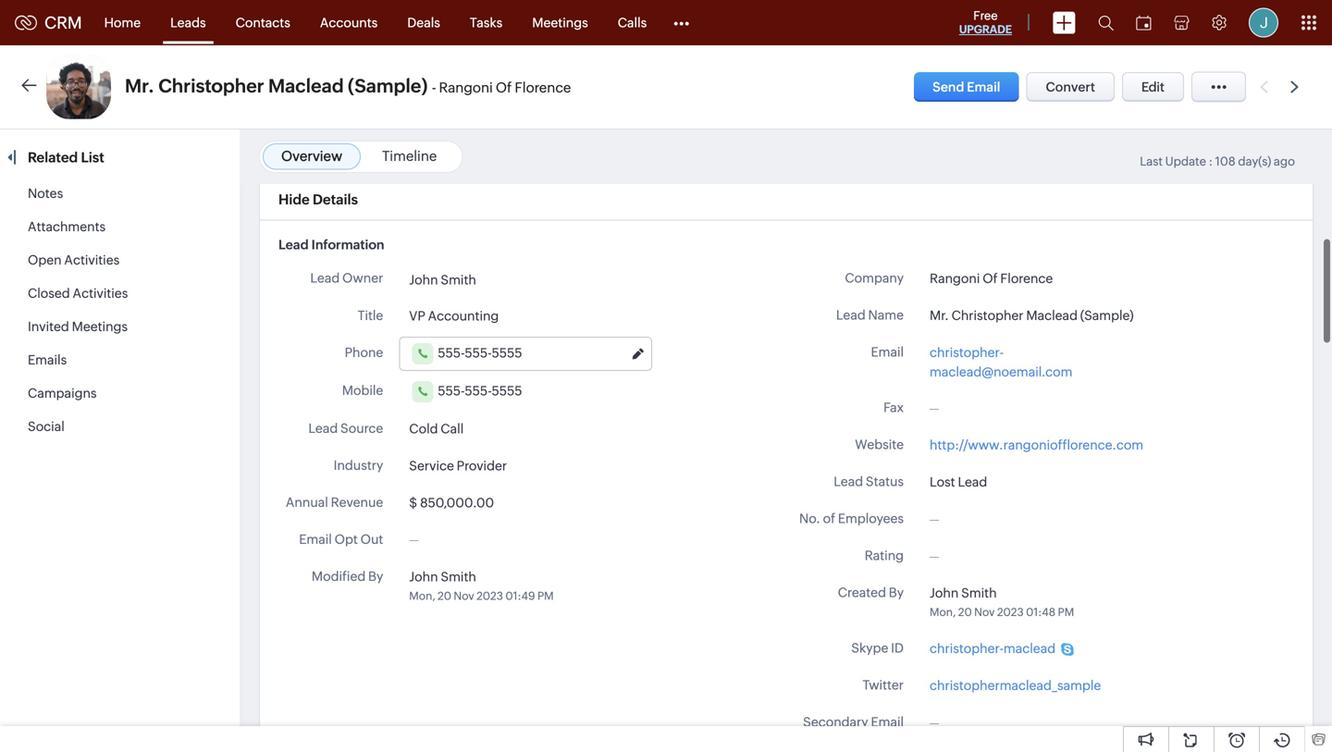 Task type: vqa. For each thing, say whether or not it's contained in the screenshot.


Task type: locate. For each thing, give the bounding box(es) containing it.
1 vertical spatial mr.
[[930, 308, 949, 323]]

mr.
[[125, 75, 154, 97], [930, 308, 949, 323]]

lead left source
[[309, 421, 338, 436]]

email down name
[[871, 345, 904, 360]]

by right the modified
[[368, 569, 384, 584]]

maclead@noemail.com
[[930, 365, 1073, 380]]

skype id
[[852, 641, 904, 656]]

0 horizontal spatial florence
[[515, 80, 571, 96]]

1 horizontal spatial mr.
[[930, 308, 949, 323]]

1 5555 from the top
[[492, 346, 523, 360]]

0 vertical spatial 2023
[[477, 590, 504, 602]]

1 horizontal spatial by
[[889, 585, 904, 600]]

1 horizontal spatial mon,
[[930, 606, 957, 619]]

by for created by
[[889, 585, 904, 600]]

smith down 850,000.00
[[441, 570, 477, 584]]

0 vertical spatial john
[[409, 272, 438, 287]]

1 horizontal spatial rangoni
[[930, 271, 981, 286]]

john up vp
[[409, 272, 438, 287]]

20 for created by
[[959, 606, 973, 619]]

0 vertical spatial christopher-
[[930, 345, 1004, 360]]

lead information
[[279, 237, 385, 252]]

1 vertical spatial john
[[409, 570, 438, 584]]

cold call
[[409, 421, 464, 436]]

florence up mr. christopher maclead (sample)
[[1001, 271, 1054, 286]]

john right created by
[[930, 586, 959, 601]]

5555 down accounting at left
[[492, 346, 523, 360]]

555-555-5555
[[438, 346, 523, 360], [438, 384, 523, 398]]

website
[[856, 437, 904, 452]]

invited
[[28, 319, 69, 334]]

pm inside the john smith mon, 20 nov 2023 01:48 pm
[[1059, 606, 1075, 619]]

christopher- for christopher-maclead
[[930, 641, 1004, 656]]

(sample)
[[348, 75, 428, 97], [1081, 308, 1134, 323]]

john
[[409, 272, 438, 287], [409, 570, 438, 584], [930, 586, 959, 601]]

by right created
[[889, 585, 904, 600]]

2 5555 from the top
[[492, 384, 523, 398]]

1 horizontal spatial nov
[[975, 606, 995, 619]]

email right send
[[967, 80, 1001, 94]]

rangoni right -
[[439, 80, 493, 96]]

mon, for created by
[[930, 606, 957, 619]]

0 vertical spatial pm
[[538, 590, 554, 602]]

invited meetings link
[[28, 319, 128, 334]]

0 vertical spatial florence
[[515, 80, 571, 96]]

lead owner
[[310, 271, 384, 286]]

deals link
[[393, 0, 455, 45]]

1 vertical spatial by
[[889, 585, 904, 600]]

mr. down home link at the left of the page
[[125, 75, 154, 97]]

logo image
[[15, 15, 37, 30]]

christopher- down the john smith mon, 20 nov 2023 01:48 pm
[[930, 641, 1004, 656]]

crm link
[[15, 13, 82, 32]]

0 vertical spatial mr.
[[125, 75, 154, 97]]

closed activities
[[28, 286, 128, 301]]

20 inside the john smith mon, 20 nov 2023 01:48 pm
[[959, 606, 973, 619]]

1 vertical spatial 555-555-5555
[[438, 384, 523, 398]]

christopher- up the maclead@noemail.com
[[930, 345, 1004, 360]]

smith
[[441, 272, 477, 287], [441, 570, 477, 584], [962, 586, 997, 601]]

0 vertical spatial of
[[496, 80, 512, 96]]

1 vertical spatial florence
[[1001, 271, 1054, 286]]

2 christopher- from the top
[[930, 641, 1004, 656]]

last update : 108 day(s) ago
[[1141, 155, 1296, 168]]

home
[[104, 15, 141, 30]]

john smith mon, 20 nov 2023 01:49 pm
[[409, 570, 554, 602]]

1 horizontal spatial florence
[[1001, 271, 1054, 286]]

0 vertical spatial by
[[368, 569, 384, 584]]

0 horizontal spatial (sample)
[[348, 75, 428, 97]]

2023 left 01:49
[[477, 590, 504, 602]]

555-555-5555 down accounting at left
[[438, 346, 523, 360]]

01:49
[[506, 590, 536, 602]]

0 horizontal spatial mon,
[[409, 590, 436, 602]]

1 horizontal spatial christopher
[[952, 308, 1024, 323]]

1 horizontal spatial maclead
[[1027, 308, 1078, 323]]

20 inside john smith mon, 20 nov 2023 01:49 pm
[[438, 590, 452, 602]]

florence inside mr. christopher maclead (sample) - rangoni of florence
[[515, 80, 571, 96]]

deals
[[408, 15, 441, 30]]

attachments link
[[28, 219, 106, 234]]

details
[[313, 192, 358, 208]]

edit
[[1142, 80, 1165, 94]]

secondary email
[[804, 715, 904, 730]]

0 horizontal spatial maclead
[[268, 75, 344, 97]]

1 horizontal spatial (sample)
[[1081, 308, 1134, 323]]

1 vertical spatial pm
[[1059, 606, 1075, 619]]

2 vertical spatial smith
[[962, 586, 997, 601]]

(sample) left -
[[348, 75, 428, 97]]

pm inside john smith mon, 20 nov 2023 01:49 pm
[[538, 590, 554, 602]]

pm for service provider
[[538, 590, 554, 602]]

notes link
[[28, 186, 63, 201]]

1 horizontal spatial 2023
[[998, 606, 1024, 619]]

of down tasks
[[496, 80, 512, 96]]

john inside the john smith mon, 20 nov 2023 01:48 pm
[[930, 586, 959, 601]]

1 vertical spatial christopher-
[[930, 641, 1004, 656]]

20 up the christopher-maclead
[[959, 606, 973, 619]]

smith inside john smith mon, 20 nov 2023 01:49 pm
[[441, 570, 477, 584]]

nov inside the john smith mon, 20 nov 2023 01:48 pm
[[975, 606, 995, 619]]

convert button
[[1027, 72, 1115, 102]]

0 vertical spatial smith
[[441, 272, 477, 287]]

activities for open activities
[[64, 253, 120, 268]]

lost lead
[[930, 475, 988, 490]]

email down "twitter"
[[871, 715, 904, 730]]

christopher down rangoni of florence
[[952, 308, 1024, 323]]

smith up vp accounting
[[441, 272, 477, 287]]

lead left name
[[837, 308, 866, 323]]

lead for lead name
[[837, 308, 866, 323]]

lead down lead information
[[310, 271, 340, 286]]

mr. christopher maclead (sample) - rangoni of florence
[[125, 75, 571, 97]]

lead for lead owner
[[310, 271, 340, 286]]

closed
[[28, 286, 70, 301]]

0 vertical spatial 5555
[[492, 346, 523, 360]]

smith up the christopher-maclead
[[962, 586, 997, 601]]

555- up provider
[[465, 384, 492, 398]]

lead down hide
[[279, 237, 309, 252]]

maclead
[[1004, 641, 1056, 656]]

(sample) up christopher- maclead@noemail.com link
[[1081, 308, 1134, 323]]

accounts
[[320, 15, 378, 30]]

smith for john smith mon, 20 nov 2023 01:49 pm
[[441, 570, 477, 584]]

1 vertical spatial mon,
[[930, 606, 957, 619]]

activities up closed activities link
[[64, 253, 120, 268]]

overview
[[281, 148, 343, 164]]

0 vertical spatial (sample)
[[348, 75, 428, 97]]

5555
[[492, 346, 523, 360], [492, 384, 523, 398]]

mon, inside the john smith mon, 20 nov 2023 01:48 pm
[[930, 606, 957, 619]]

0 vertical spatial 20
[[438, 590, 452, 602]]

pm
[[538, 590, 554, 602], [1059, 606, 1075, 619]]

emails link
[[28, 353, 67, 367]]

1 vertical spatial (sample)
[[1081, 308, 1134, 323]]

lead left status
[[834, 474, 864, 489]]

call
[[441, 421, 464, 436]]

meetings left calls
[[533, 15, 588, 30]]

rangoni right company
[[930, 271, 981, 286]]

1 vertical spatial of
[[983, 271, 998, 286]]

annual revenue
[[286, 495, 384, 510]]

1 christopher- from the top
[[930, 345, 1004, 360]]

lead name
[[837, 308, 904, 323]]

upgrade
[[960, 23, 1013, 36]]

fax
[[884, 400, 904, 415]]

2023
[[477, 590, 504, 602], [998, 606, 1024, 619]]

0 horizontal spatial pm
[[538, 590, 554, 602]]

by for modified by
[[368, 569, 384, 584]]

0 horizontal spatial rangoni
[[439, 80, 493, 96]]

leads
[[170, 15, 206, 30]]

christopher-
[[930, 345, 1004, 360], [930, 641, 1004, 656]]

2 555-555-5555 from the top
[[438, 384, 523, 398]]

0 horizontal spatial nov
[[454, 590, 475, 602]]

1 vertical spatial smith
[[441, 570, 477, 584]]

2023 inside the john smith mon, 20 nov 2023 01:48 pm
[[998, 606, 1024, 619]]

1 horizontal spatial 20
[[959, 606, 973, 619]]

lead right lost in the bottom of the page
[[958, 475, 988, 490]]

mr. right name
[[930, 308, 949, 323]]

john down $
[[409, 570, 438, 584]]

free
[[974, 9, 998, 23]]

owner
[[343, 271, 384, 286]]

0 vertical spatial 555-555-5555
[[438, 346, 523, 360]]

http://www.rangoniofflorence.com
[[930, 438, 1144, 453]]

florence
[[515, 80, 571, 96], [1001, 271, 1054, 286]]

maclead up "overview"
[[268, 75, 344, 97]]

-
[[432, 80, 436, 96]]

rangoni of florence
[[930, 271, 1054, 286]]

information
[[312, 237, 385, 252]]

of up mr. christopher maclead (sample)
[[983, 271, 998, 286]]

1 vertical spatial 2023
[[998, 606, 1024, 619]]

meetings
[[533, 15, 588, 30], [72, 319, 128, 334]]

lead for lead information
[[279, 237, 309, 252]]

christophermaclead_sample
[[930, 679, 1102, 693]]

nov inside john smith mon, 20 nov 2023 01:49 pm
[[454, 590, 475, 602]]

cold
[[409, 421, 438, 436]]

john for john smith
[[409, 272, 438, 287]]

0 horizontal spatial 2023
[[477, 590, 504, 602]]

2 vertical spatial john
[[930, 586, 959, 601]]

1 vertical spatial maclead
[[1027, 308, 1078, 323]]

emails
[[28, 353, 67, 367]]

1 vertical spatial 20
[[959, 606, 973, 619]]

industry
[[334, 458, 384, 473]]

2023 left 01:48
[[998, 606, 1024, 619]]

revenue
[[331, 495, 384, 510]]

activities for closed activities
[[73, 286, 128, 301]]

activities up the invited meetings
[[73, 286, 128, 301]]

smith inside the john smith mon, 20 nov 2023 01:48 pm
[[962, 586, 997, 601]]

0 vertical spatial christopher
[[158, 75, 264, 97]]

christopher down leads
[[158, 75, 264, 97]]

john smith mon, 20 nov 2023 01:48 pm
[[930, 586, 1075, 619]]

0 vertical spatial activities
[[64, 253, 120, 268]]

5555 up provider
[[492, 384, 523, 398]]

1 horizontal spatial of
[[983, 271, 998, 286]]

:
[[1209, 155, 1214, 168]]

0 vertical spatial nov
[[454, 590, 475, 602]]

0 horizontal spatial by
[[368, 569, 384, 584]]

pm right 01:48
[[1059, 606, 1075, 619]]

activities
[[64, 253, 120, 268], [73, 286, 128, 301]]

meetings down closed activities link
[[72, 319, 128, 334]]

555-
[[438, 346, 465, 360], [465, 346, 492, 360], [438, 384, 465, 398], [465, 384, 492, 398]]

pm right 01:49
[[538, 590, 554, 602]]

christopher-maclead link
[[930, 639, 1075, 659]]

1 horizontal spatial pm
[[1059, 606, 1075, 619]]

campaigns
[[28, 386, 97, 401]]

mon,
[[409, 590, 436, 602], [930, 606, 957, 619]]

1 555-555-5555 from the top
[[438, 346, 523, 360]]

555- down vp accounting
[[438, 346, 465, 360]]

invited meetings
[[28, 319, 128, 334]]

nov up the christopher-maclead
[[975, 606, 995, 619]]

mon, inside john smith mon, 20 nov 2023 01:49 pm
[[409, 590, 436, 602]]

1 vertical spatial 5555
[[492, 384, 523, 398]]

john for john smith mon, 20 nov 2023 01:49 pm
[[409, 570, 438, 584]]

0 horizontal spatial mr.
[[125, 75, 154, 97]]

christopher- inside christopher- maclead@noemail.com
[[930, 345, 1004, 360]]

mr. for mr. christopher maclead (sample) - rangoni of florence
[[125, 75, 154, 97]]

of
[[496, 80, 512, 96], [983, 271, 998, 286]]

555-555-5555 for mobile
[[438, 384, 523, 398]]

rangoni inside mr. christopher maclead (sample) - rangoni of florence
[[439, 80, 493, 96]]

email
[[967, 80, 1001, 94], [871, 345, 904, 360], [299, 532, 332, 547], [871, 715, 904, 730]]

1 horizontal spatial meetings
[[533, 15, 588, 30]]

0 horizontal spatial 20
[[438, 590, 452, 602]]

accounting
[[428, 309, 499, 323]]

calls link
[[603, 0, 662, 45]]

mr. for mr. christopher maclead (sample)
[[930, 308, 949, 323]]

john inside john smith mon, 20 nov 2023 01:49 pm
[[409, 570, 438, 584]]

maclead up christopher- maclead@noemail.com link
[[1027, 308, 1078, 323]]

0 horizontal spatial meetings
[[72, 319, 128, 334]]

nov left 01:49
[[454, 590, 475, 602]]

crm
[[44, 13, 82, 32]]

1 vertical spatial christopher
[[952, 308, 1024, 323]]

0 horizontal spatial christopher
[[158, 75, 264, 97]]

20 left 01:49
[[438, 590, 452, 602]]

0 vertical spatial maclead
[[268, 75, 344, 97]]

1 vertical spatial nov
[[975, 606, 995, 619]]

contacts link
[[221, 0, 305, 45]]

florence down 'meetings' link
[[515, 80, 571, 96]]

0 vertical spatial mon,
[[409, 590, 436, 602]]

0 horizontal spatial of
[[496, 80, 512, 96]]

2023 inside john smith mon, 20 nov 2023 01:49 pm
[[477, 590, 504, 602]]

0 vertical spatial rangoni
[[439, 80, 493, 96]]

1 vertical spatial activities
[[73, 286, 128, 301]]

555-555-5555 up call at the left of page
[[438, 384, 523, 398]]



Task type: describe. For each thing, give the bounding box(es) containing it.
opt
[[335, 532, 358, 547]]

hide
[[279, 192, 310, 208]]

search element
[[1088, 0, 1126, 45]]

of inside mr. christopher maclead (sample) - rangoni of florence
[[496, 80, 512, 96]]

email inside button
[[967, 80, 1001, 94]]

timeline
[[382, 148, 437, 164]]

lost
[[930, 475, 956, 490]]

update
[[1166, 155, 1207, 168]]

home link
[[89, 0, 156, 45]]

email left opt
[[299, 532, 332, 547]]

christopher- for christopher- maclead@noemail.com
[[930, 345, 1004, 360]]

maclead for mr. christopher maclead (sample)
[[1027, 308, 1078, 323]]

108
[[1216, 155, 1236, 168]]

employees
[[839, 511, 904, 526]]

list
[[81, 149, 104, 166]]

john for john smith mon, 20 nov 2023 01:48 pm
[[930, 586, 959, 601]]

rating
[[865, 548, 904, 563]]

nov for modified by
[[454, 590, 475, 602]]

profile element
[[1239, 0, 1290, 45]]

555-555-5555 for phone
[[438, 346, 523, 360]]

status
[[866, 474, 904, 489]]

last
[[1141, 155, 1164, 168]]

calendar image
[[1137, 15, 1152, 30]]

Other Modules field
[[662, 8, 702, 37]]

mr. christopher maclead (sample)
[[930, 308, 1134, 323]]

modified by
[[312, 569, 384, 584]]

maclead for mr. christopher maclead (sample) - rangoni of florence
[[268, 75, 344, 97]]

campaigns link
[[28, 386, 97, 401]]

mon, for modified by
[[409, 590, 436, 602]]

phone
[[345, 345, 384, 360]]

lead status
[[834, 474, 904, 489]]

john smith
[[409, 272, 477, 287]]

timeline link
[[382, 148, 437, 164]]

555- up call at the left of page
[[438, 384, 465, 398]]

2023 for modified by
[[477, 590, 504, 602]]

edit button
[[1123, 72, 1185, 102]]

850,000.00
[[420, 496, 494, 510]]

convert
[[1046, 80, 1096, 94]]

source
[[341, 421, 384, 436]]

nov for created by
[[975, 606, 995, 619]]

smith for john smith mon, 20 nov 2023 01:48 pm
[[962, 586, 997, 601]]

tasks link
[[455, 0, 518, 45]]

send email button
[[915, 72, 1020, 102]]

$
[[409, 496, 418, 510]]

open activities link
[[28, 253, 120, 268]]

555- down accounting at left
[[465, 346, 492, 360]]

no. of employees
[[800, 511, 904, 526]]

overview link
[[281, 148, 343, 164]]

service
[[409, 459, 454, 473]]

lead source
[[309, 421, 384, 436]]

pm for lost lead
[[1059, 606, 1075, 619]]

related
[[28, 149, 78, 166]]

christopher- maclead@noemail.com
[[930, 345, 1073, 380]]

christopher for mr. christopher maclead (sample)
[[952, 308, 1024, 323]]

1 vertical spatial rangoni
[[930, 271, 981, 286]]

(sample) for mr. christopher maclead (sample) - rangoni of florence
[[348, 75, 428, 97]]

title
[[358, 308, 384, 323]]

mobile
[[342, 383, 384, 398]]

christopher- maclead@noemail.com link
[[930, 343, 1145, 382]]

open activities
[[28, 253, 120, 268]]

tasks
[[470, 15, 503, 30]]

social link
[[28, 419, 65, 434]]

previous record image
[[1261, 81, 1269, 93]]

next record image
[[1291, 81, 1303, 93]]

email opt out
[[299, 532, 384, 547]]

secondary
[[804, 715, 869, 730]]

skype
[[852, 641, 889, 656]]

lead for lead status
[[834, 474, 864, 489]]

(sample) for mr. christopher maclead (sample)
[[1081, 308, 1134, 323]]

christopher-maclead
[[930, 641, 1056, 656]]

vp
[[409, 309, 426, 323]]

accounts link
[[305, 0, 393, 45]]

create menu element
[[1042, 0, 1088, 45]]

20 for modified by
[[438, 590, 452, 602]]

$  850,000.00
[[409, 496, 494, 510]]

out
[[361, 532, 384, 547]]

vp accounting
[[409, 309, 499, 323]]

closed activities link
[[28, 286, 128, 301]]

leads link
[[156, 0, 221, 45]]

contacts
[[236, 15, 290, 30]]

day(s)
[[1239, 155, 1272, 168]]

of
[[823, 511, 836, 526]]

ago
[[1275, 155, 1296, 168]]

5555 for mobile
[[492, 384, 523, 398]]

0 vertical spatial meetings
[[533, 15, 588, 30]]

provider
[[457, 459, 507, 473]]

search image
[[1099, 15, 1114, 31]]

created by
[[838, 585, 904, 600]]

calls
[[618, 15, 647, 30]]

lead for lead source
[[309, 421, 338, 436]]

christopher for mr. christopher maclead (sample) - rangoni of florence
[[158, 75, 264, 97]]

1 vertical spatial meetings
[[72, 319, 128, 334]]

2023 for created by
[[998, 606, 1024, 619]]

modified
[[312, 569, 366, 584]]

name
[[869, 308, 904, 323]]

send
[[933, 80, 965, 94]]

twitter
[[863, 678, 904, 693]]

id
[[892, 641, 904, 656]]

hide details link
[[279, 192, 358, 208]]

smith for john smith
[[441, 272, 477, 287]]

annual
[[286, 495, 328, 510]]

company
[[845, 271, 904, 286]]

notes
[[28, 186, 63, 201]]

hide details
[[279, 192, 358, 208]]

5555 for phone
[[492, 346, 523, 360]]

social
[[28, 419, 65, 434]]

service provider
[[409, 459, 507, 473]]

profile image
[[1250, 8, 1279, 37]]

http://www.rangoniofflorence.com link
[[930, 438, 1144, 453]]

create menu image
[[1053, 12, 1077, 34]]



